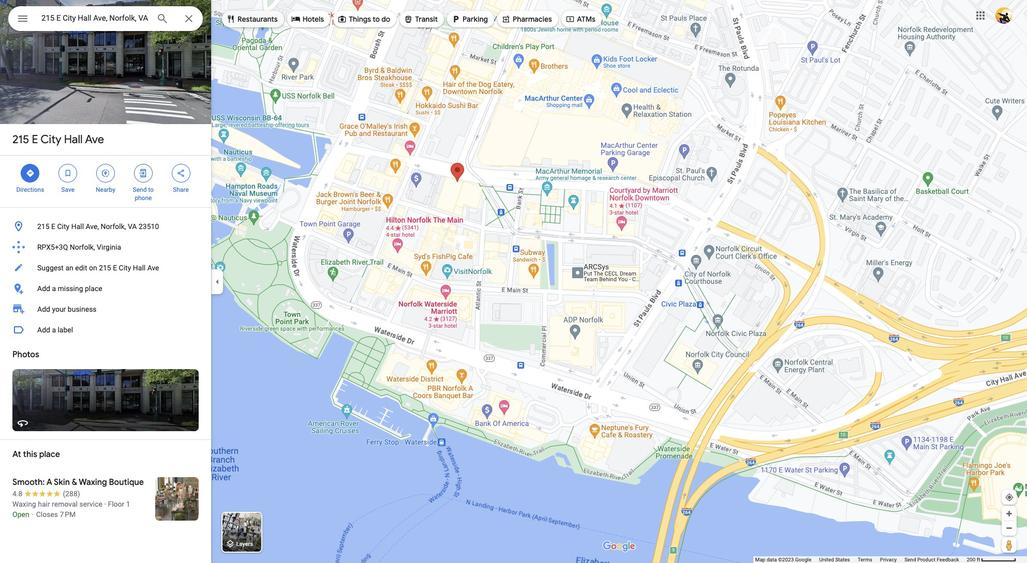 Task type: locate. For each thing, give the bounding box(es) containing it.
1 horizontal spatial e
[[51, 223, 55, 231]]

e up rpx5+3q on the top left
[[51, 223, 55, 231]]

0 vertical spatial add
[[37, 285, 50, 293]]

waxing right & on the left bottom of the page
[[79, 478, 107, 488]]

footer
[[756, 557, 968, 564]]

send up phone
[[133, 186, 147, 194]]

missing
[[58, 285, 83, 293]]

hair
[[38, 501, 50, 509]]

suggest an edit on 215 e city hall ave
[[37, 264, 159, 272]]

215 right on
[[99, 264, 111, 272]]


[[338, 13, 347, 25]]

2 vertical spatial add
[[37, 326, 50, 335]]

2 vertical spatial city
[[119, 264, 131, 272]]

place right this
[[39, 450, 60, 460]]

to left the do
[[373, 15, 380, 24]]

to up phone
[[148, 186, 154, 194]]

1 horizontal spatial place
[[85, 285, 102, 293]]

hall up add a missing place "button"
[[133, 264, 146, 272]]

2 vertical spatial hall
[[133, 264, 146, 272]]

200 ft
[[968, 558, 981, 563]]

2 horizontal spatial e
[[113, 264, 117, 272]]

add inside add your business link
[[37, 306, 50, 314]]

0 vertical spatial to
[[373, 15, 380, 24]]

city for ave,
[[57, 223, 69, 231]]

4.8
[[12, 490, 22, 499]]

1 horizontal spatial waxing
[[79, 478, 107, 488]]


[[176, 168, 186, 179]]

add inside add a label button
[[37, 326, 50, 335]]

0 vertical spatial waxing
[[79, 478, 107, 488]]

a inside "button"
[[52, 285, 56, 293]]

1 vertical spatial waxing
[[12, 501, 36, 509]]

label
[[58, 326, 73, 335]]

united
[[820, 558, 835, 563]]

©2023
[[779, 558, 795, 563]]

hall left ave,
[[71, 223, 84, 231]]

ave up 
[[85, 133, 104, 147]]

waxing up open
[[12, 501, 36, 509]]

0 vertical spatial e
[[32, 133, 38, 147]]

1 horizontal spatial norfolk,
[[101, 223, 126, 231]]

your
[[52, 306, 66, 314]]

215 inside "button"
[[99, 264, 111, 272]]

2 a from the top
[[52, 326, 56, 335]]

google
[[796, 558, 812, 563]]

city
[[40, 133, 61, 147], [57, 223, 69, 231], [119, 264, 131, 272]]

states
[[836, 558, 851, 563]]

2 horizontal spatial 215
[[99, 264, 111, 272]]

waxing
[[79, 478, 107, 488], [12, 501, 36, 509]]

place inside "button"
[[85, 285, 102, 293]]

things
[[349, 15, 371, 24]]

1 horizontal spatial send
[[905, 558, 917, 563]]

 parking
[[452, 13, 488, 25]]

united states
[[820, 558, 851, 563]]


[[452, 13, 461, 25]]

0 horizontal spatial 215
[[12, 133, 29, 147]]

open
[[12, 511, 29, 519]]

do
[[382, 15, 391, 24]]

norfolk,
[[101, 223, 126, 231], [70, 243, 95, 252]]

on
[[89, 264, 97, 272]]

0 vertical spatial city
[[40, 133, 61, 147]]

1 vertical spatial add
[[37, 306, 50, 314]]

215 up 
[[12, 133, 29, 147]]

215 for 215 e city hall ave
[[12, 133, 29, 147]]

united states button
[[820, 557, 851, 564]]

footer containing map data ©2023 google
[[756, 557, 968, 564]]

share
[[173, 186, 189, 194]]

0 vertical spatial ave
[[85, 133, 104, 147]]

place down on
[[85, 285, 102, 293]]

hall for ave
[[64, 133, 83, 147]]

215
[[12, 133, 29, 147], [37, 223, 50, 231], [99, 264, 111, 272]]

ave down 23510
[[147, 264, 159, 272]]

hall up 
[[64, 133, 83, 147]]

0 vertical spatial hall
[[64, 133, 83, 147]]

1 vertical spatial ave
[[147, 264, 159, 272]]

1 horizontal spatial ave
[[147, 264, 159, 272]]

0 horizontal spatial norfolk,
[[70, 243, 95, 252]]

e inside button
[[51, 223, 55, 231]]

1 a from the top
[[52, 285, 56, 293]]

2 vertical spatial e
[[113, 264, 117, 272]]

save
[[61, 186, 75, 194]]

2 add from the top
[[37, 306, 50, 314]]

3 add from the top
[[37, 326, 50, 335]]

map
[[756, 558, 766, 563]]

 restaurants
[[226, 13, 278, 25]]


[[566, 13, 575, 25]]

0 vertical spatial a
[[52, 285, 56, 293]]

parking
[[463, 15, 488, 24]]

a for label
[[52, 326, 56, 335]]

1
[[126, 501, 130, 509]]

send inside button
[[905, 558, 917, 563]]

photos
[[12, 350, 39, 360]]

hall for ave,
[[71, 223, 84, 231]]

2 vertical spatial 215
[[99, 264, 111, 272]]

·
[[104, 501, 106, 509]]

restaurants
[[238, 15, 278, 24]]

1 vertical spatial a
[[52, 326, 56, 335]]

suggest
[[37, 264, 64, 272]]

hall
[[64, 133, 83, 147], [71, 223, 84, 231], [133, 264, 146, 272]]

add inside add a missing place "button"
[[37, 285, 50, 293]]

0 horizontal spatial e
[[32, 133, 38, 147]]

1 vertical spatial 215
[[37, 223, 50, 231]]

floor
[[108, 501, 124, 509]]

e
[[32, 133, 38, 147], [51, 223, 55, 231], [113, 264, 117, 272]]

place
[[85, 285, 102, 293], [39, 450, 60, 460]]

 transit
[[404, 13, 438, 25]]

1 vertical spatial norfolk,
[[70, 243, 95, 252]]

0 horizontal spatial send
[[133, 186, 147, 194]]


[[226, 13, 236, 25]]

norfolk, left va
[[101, 223, 126, 231]]

map data ©2023 google
[[756, 558, 812, 563]]

none field inside the 215 e city hall ave, norfolk, va 23510 field
[[41, 12, 148, 24]]

0 vertical spatial 215
[[12, 133, 29, 147]]

215 e city hall ave main content
[[0, 0, 211, 564]]

send
[[133, 186, 147, 194], [905, 558, 917, 563]]

215 for 215 e city hall ave, norfolk, va 23510
[[37, 223, 50, 231]]

add left your
[[37, 306, 50, 314]]

norfolk, up "edit"
[[70, 243, 95, 252]]

city inside button
[[57, 223, 69, 231]]

e for 215 e city hall ave, norfolk, va 23510
[[51, 223, 55, 231]]

this
[[23, 450, 37, 460]]

hall inside 215 e city hall ave, norfolk, va 23510 button
[[71, 223, 84, 231]]

0 vertical spatial norfolk,
[[101, 223, 126, 231]]

e up 
[[32, 133, 38, 147]]

None field
[[41, 12, 148, 24]]

e down virginia
[[113, 264, 117, 272]]

23510
[[139, 223, 159, 231]]

1 vertical spatial to
[[148, 186, 154, 194]]

a
[[46, 478, 52, 488]]

to
[[373, 15, 380, 24], [148, 186, 154, 194]]

⋅
[[31, 511, 34, 519]]

send left the product
[[905, 558, 917, 563]]


[[139, 168, 148, 179]]

removal
[[52, 501, 78, 509]]

215 up rpx5+3q on the top left
[[37, 223, 50, 231]]


[[291, 13, 301, 25]]

a for missing
[[52, 285, 56, 293]]

0 vertical spatial place
[[85, 285, 102, 293]]

0 horizontal spatial place
[[39, 450, 60, 460]]

a inside button
[[52, 326, 56, 335]]

1 horizontal spatial to
[[373, 15, 380, 24]]


[[26, 168, 35, 179]]

1 vertical spatial city
[[57, 223, 69, 231]]

zoom out image
[[1006, 525, 1014, 533]]

add left label
[[37, 326, 50, 335]]

pharmacies
[[513, 15, 553, 24]]

add a label
[[37, 326, 73, 335]]

1 vertical spatial hall
[[71, 223, 84, 231]]

a left label
[[52, 326, 56, 335]]

1 add from the top
[[37, 285, 50, 293]]

add
[[37, 285, 50, 293], [37, 306, 50, 314], [37, 326, 50, 335]]

e inside "button"
[[113, 264, 117, 272]]

 hotels
[[291, 13, 324, 25]]

zoom in image
[[1006, 511, 1014, 518]]

add down suggest
[[37, 285, 50, 293]]

1 horizontal spatial 215
[[37, 223, 50, 231]]

0 vertical spatial send
[[133, 186, 147, 194]]

closes
[[36, 511, 58, 519]]

send inside send to phone
[[133, 186, 147, 194]]

0 horizontal spatial to
[[148, 186, 154, 194]]

215 e city hall ave, norfolk, va 23510 button
[[0, 216, 211, 237]]

215 inside button
[[37, 223, 50, 231]]

1 vertical spatial place
[[39, 450, 60, 460]]

ave,
[[86, 223, 99, 231]]

a left the missing at the bottom
[[52, 285, 56, 293]]

nearby
[[96, 186, 115, 194]]

0 horizontal spatial ave
[[85, 133, 104, 147]]

1 vertical spatial send
[[905, 558, 917, 563]]

1 vertical spatial e
[[51, 223, 55, 231]]


[[63, 168, 73, 179]]

(288)
[[63, 490, 80, 499]]

0 horizontal spatial waxing
[[12, 501, 36, 509]]



Task type: describe. For each thing, give the bounding box(es) containing it.
to inside  things to do
[[373, 15, 380, 24]]

phone
[[135, 195, 152, 202]]

product
[[918, 558, 936, 563]]

va
[[128, 223, 137, 231]]

ft
[[978, 558, 981, 563]]

send to phone
[[133, 186, 154, 202]]

add a missing place button
[[0, 279, 211, 299]]

directions
[[16, 186, 44, 194]]

at
[[12, 450, 21, 460]]

 search field
[[8, 6, 203, 33]]

hall inside suggest an edit on 215 e city hall ave "button"
[[133, 264, 146, 272]]

200 ft button
[[968, 558, 1017, 563]]

add for add a label
[[37, 326, 50, 335]]


[[101, 168, 110, 179]]

feedback
[[938, 558, 960, 563]]

google maps element
[[0, 0, 1028, 564]]

 things to do
[[338, 13, 391, 25]]

virginia
[[97, 243, 121, 252]]

send for send to phone
[[133, 186, 147, 194]]


[[404, 13, 413, 25]]

terms
[[858, 558, 873, 563]]

smooth:
[[12, 478, 45, 488]]

200
[[968, 558, 976, 563]]

service
[[79, 501, 102, 509]]

data
[[767, 558, 778, 563]]

actions for 215 e city hall ave region
[[0, 156, 211, 208]]

layers
[[237, 542, 253, 549]]

business
[[68, 306, 97, 314]]

waxing inside waxing hair removal service · floor 1 open ⋅ closes 7 pm
[[12, 501, 36, 509]]

rpx5+3q norfolk, virginia
[[37, 243, 121, 252]]

norfolk, inside 215 e city hall ave, norfolk, va 23510 button
[[101, 223, 126, 231]]

rpx5+3q
[[37, 243, 68, 252]]

city for ave
[[40, 133, 61, 147]]

norfolk, inside rpx5+3q norfolk, virginia button
[[70, 243, 95, 252]]

send product feedback
[[905, 558, 960, 563]]

skin
[[54, 478, 70, 488]]

transit
[[415, 15, 438, 24]]

add for add a missing place
[[37, 285, 50, 293]]

 atms
[[566, 13, 596, 25]]

&
[[72, 478, 77, 488]]

smooth: a skin & waxing boutique
[[12, 478, 144, 488]]

privacy
[[881, 558, 898, 563]]

 pharmacies
[[502, 13, 553, 25]]

add your business link
[[0, 299, 211, 320]]

7 pm
[[60, 511, 76, 519]]

hotels
[[303, 15, 324, 24]]

boutique
[[109, 478, 144, 488]]

4.8 stars 288 reviews image
[[12, 489, 80, 500]]

show your location image
[[1006, 494, 1015, 503]]

at this place
[[12, 450, 60, 460]]

collapse side panel image
[[212, 276, 223, 288]]

to inside send to phone
[[148, 186, 154, 194]]

google account: ben nelson  
(ben.nelson1980@gmail.com) image
[[996, 7, 1013, 24]]

show street view coverage image
[[1003, 538, 1018, 554]]

send for send product feedback
[[905, 558, 917, 563]]

add a missing place
[[37, 285, 102, 293]]

e for 215 e city hall ave
[[32, 133, 38, 147]]

footer inside google maps element
[[756, 557, 968, 564]]


[[17, 11, 29, 26]]

suggest an edit on 215 e city hall ave button
[[0, 258, 211, 279]]

add your business
[[37, 306, 97, 314]]

city inside "button"
[[119, 264, 131, 272]]

rpx5+3q norfolk, virginia button
[[0, 237, 211, 258]]

add for add your business
[[37, 306, 50, 314]]

an
[[65, 264, 73, 272]]

 button
[[8, 6, 37, 33]]

215 E City Hall Ave, Norfolk, VA 23510 field
[[8, 6, 203, 31]]


[[502, 13, 511, 25]]

edit
[[75, 264, 87, 272]]

215 e city hall ave
[[12, 133, 104, 147]]

atms
[[577, 15, 596, 24]]

send product feedback button
[[905, 557, 960, 564]]

add a label button
[[0, 320, 211, 341]]

terms button
[[858, 557, 873, 564]]

215 e city hall ave, norfolk, va 23510
[[37, 223, 159, 231]]

ave inside "button"
[[147, 264, 159, 272]]



Task type: vqa. For each thing, say whether or not it's contained in the screenshot.


